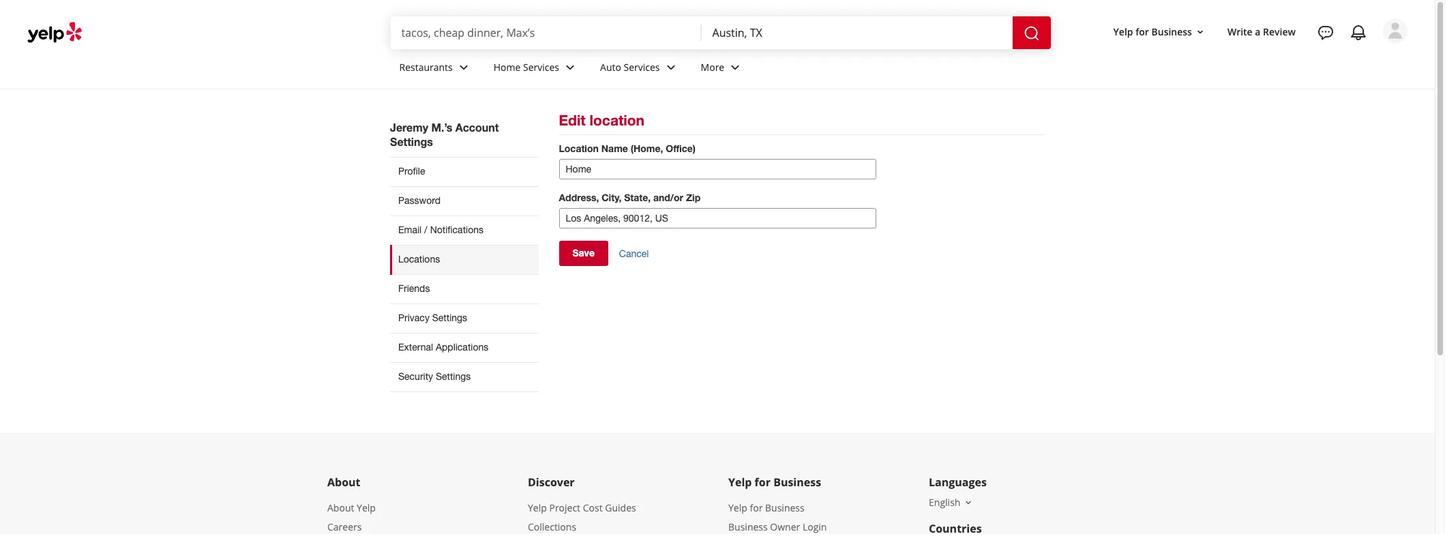 Task type: locate. For each thing, give the bounding box(es) containing it.
project
[[550, 501, 581, 514]]

1 horizontal spatial 24 chevron down v2 image
[[562, 59, 579, 75]]

16 chevron down v2 image inside english popup button
[[964, 497, 975, 508]]

None text field
[[559, 159, 876, 179], [559, 208, 876, 229], [559, 159, 876, 179], [559, 208, 876, 229]]

security settings
[[398, 371, 471, 382]]

0 horizontal spatial 16 chevron down v2 image
[[964, 497, 975, 508]]

24 chevron down v2 image inside the more "link"
[[727, 59, 744, 75]]

services
[[523, 60, 559, 73], [624, 60, 660, 73]]

1 24 chevron down v2 image from the left
[[456, 59, 472, 75]]

auto
[[600, 60, 621, 73]]

0 vertical spatial yelp for business
[[1114, 25, 1193, 38]]

settings down applications at the left bottom
[[436, 371, 471, 382]]

settings for privacy
[[432, 312, 467, 323]]

0 horizontal spatial none field
[[402, 25, 691, 40]]

24 chevron down v2 image
[[456, 59, 472, 75], [562, 59, 579, 75], [727, 59, 744, 75]]

profile
[[398, 166, 425, 177]]

1 about from the top
[[327, 475, 361, 490]]

more link
[[690, 49, 755, 89]]

search image
[[1024, 25, 1040, 41]]

for inside yelp for business button
[[1136, 25, 1150, 38]]

address, city, state, and/or zip
[[559, 192, 701, 203]]

account
[[456, 121, 499, 134]]

about up about yelp link
[[327, 475, 361, 490]]

about for about yelp careers
[[327, 501, 354, 514]]

settings
[[390, 135, 433, 148], [432, 312, 467, 323], [436, 371, 471, 382]]

16 chevron down v2 image
[[1195, 26, 1206, 37], [964, 497, 975, 508]]

1 horizontal spatial yelp for business
[[1114, 25, 1193, 38]]

notifications
[[430, 224, 484, 235]]

restaurants
[[399, 60, 453, 73]]

1 horizontal spatial none field
[[713, 25, 1002, 40]]

None field
[[402, 25, 691, 40], [713, 25, 1002, 40]]

2 24 chevron down v2 image from the left
[[562, 59, 579, 75]]

yelp for business business owner login
[[729, 501, 827, 533]]

zip
[[686, 192, 701, 203]]

home
[[494, 60, 521, 73]]

yelp
[[1114, 25, 1134, 38], [729, 475, 752, 490], [357, 501, 376, 514], [528, 501, 547, 514], [729, 501, 748, 514]]

0 vertical spatial 16 chevron down v2 image
[[1195, 26, 1206, 37]]

1 none field from the left
[[402, 25, 691, 40]]

state,
[[624, 192, 651, 203]]

jeremy m.'s account settings
[[390, 121, 499, 148]]

24 chevron down v2 image right restaurants
[[456, 59, 472, 75]]

1 horizontal spatial 16 chevron down v2 image
[[1195, 26, 1206, 37]]

office)
[[666, 143, 696, 154]]

for
[[1136, 25, 1150, 38], [755, 475, 771, 490], [750, 501, 763, 514]]

settings for security
[[436, 371, 471, 382]]

16 chevron down v2 image down languages in the bottom of the page
[[964, 497, 975, 508]]

security settings link
[[390, 362, 539, 392]]

about for about
[[327, 475, 361, 490]]

0 horizontal spatial 24 chevron down v2 image
[[456, 59, 472, 75]]

auto services
[[600, 60, 660, 73]]

services left 24 chevron down v2 image
[[624, 60, 660, 73]]

24 chevron down v2 image for restaurants
[[456, 59, 472, 75]]

user actions element
[[1103, 17, 1427, 101]]

yelp for business link
[[729, 501, 805, 514]]

1 vertical spatial 16 chevron down v2 image
[[964, 497, 975, 508]]

collections
[[528, 520, 577, 533]]

0 horizontal spatial services
[[523, 60, 559, 73]]

discover
[[528, 475, 575, 490]]

login
[[803, 520, 827, 533]]

2 vertical spatial settings
[[436, 371, 471, 382]]

settings down "jeremy"
[[390, 135, 433, 148]]

business
[[1152, 25, 1193, 38], [774, 475, 822, 490], [766, 501, 805, 514], [729, 520, 768, 533]]

services right home
[[523, 60, 559, 73]]

cost
[[583, 501, 603, 514]]

write
[[1228, 25, 1253, 38]]

1 vertical spatial about
[[327, 501, 354, 514]]

careers
[[327, 520, 362, 533]]

none field up the home services link
[[402, 25, 691, 40]]

2 about from the top
[[327, 501, 354, 514]]

yelp for business
[[1114, 25, 1193, 38], [729, 475, 822, 490]]

services for home services
[[523, 60, 559, 73]]

0 vertical spatial settings
[[390, 135, 433, 148]]

settings up external applications
[[432, 312, 467, 323]]

0 vertical spatial for
[[1136, 25, 1150, 38]]

review
[[1264, 25, 1296, 38]]

business inside button
[[1152, 25, 1193, 38]]

guides
[[605, 501, 636, 514]]

restaurants link
[[389, 49, 483, 89]]

privacy settings
[[398, 312, 467, 323]]

external
[[398, 342, 433, 353]]

1 services from the left
[[523, 60, 559, 73]]

24 chevron down v2 image inside the home services link
[[562, 59, 579, 75]]

1 vertical spatial yelp for business
[[729, 475, 822, 490]]

16 chevron down v2 image left write
[[1195, 26, 1206, 37]]

email
[[398, 224, 422, 235]]

24 chevron down v2 image left auto
[[562, 59, 579, 75]]

2 services from the left
[[624, 60, 660, 73]]

more
[[701, 60, 725, 73]]

3 24 chevron down v2 image from the left
[[727, 59, 744, 75]]

about up careers
[[327, 501, 354, 514]]

edit
[[559, 112, 586, 129]]

24 chevron down v2 image right the more
[[727, 59, 744, 75]]

for inside yelp for business business owner login
[[750, 501, 763, 514]]

1 vertical spatial settings
[[432, 312, 467, 323]]

english button
[[929, 496, 975, 509]]

m.'s
[[431, 121, 453, 134]]

24 chevron down v2 image inside restaurants link
[[456, 59, 472, 75]]

none field up business categories element
[[713, 25, 1002, 40]]

address,
[[559, 192, 599, 203]]

password
[[398, 195, 441, 206]]

about inside about yelp careers
[[327, 501, 354, 514]]

location
[[590, 112, 645, 129]]

email / notifications
[[398, 224, 484, 235]]

0 vertical spatial about
[[327, 475, 361, 490]]

security
[[398, 371, 433, 382]]

english
[[929, 496, 961, 509]]

save button
[[559, 241, 609, 266]]

2 vertical spatial for
[[750, 501, 763, 514]]

None search field
[[391, 16, 1054, 49]]

about
[[327, 475, 361, 490], [327, 501, 354, 514]]

2 horizontal spatial 24 chevron down v2 image
[[727, 59, 744, 75]]

2 none field from the left
[[713, 25, 1002, 40]]

auto services link
[[590, 49, 690, 89]]

16 chevron down v2 image inside yelp for business button
[[1195, 26, 1206, 37]]

1 horizontal spatial services
[[624, 60, 660, 73]]



Task type: vqa. For each thing, say whether or not it's contained in the screenshot.


Task type: describe. For each thing, give the bounding box(es) containing it.
locations link
[[390, 245, 539, 274]]

yelp inside yelp for business business owner login
[[729, 501, 748, 514]]

settings inside jeremy m.'s account settings
[[390, 135, 433, 148]]

cancel
[[619, 248, 649, 259]]

none field find
[[402, 25, 691, 40]]

24 chevron down v2 image for more
[[727, 59, 744, 75]]

notifications image
[[1351, 25, 1367, 41]]

location name (home, office)
[[559, 143, 696, 154]]

16 chevron down v2 image for english
[[964, 497, 975, 508]]

collections link
[[528, 520, 577, 533]]

locations
[[398, 254, 440, 265]]

yelp project cost guides collections
[[528, 501, 636, 533]]

owner
[[770, 520, 800, 533]]

friends link
[[390, 274, 539, 304]]

cancel link
[[619, 248, 649, 260]]

none field near
[[713, 25, 1002, 40]]

messages image
[[1318, 25, 1335, 41]]

business categories element
[[389, 49, 1408, 89]]

external applications
[[398, 342, 489, 353]]

external applications link
[[390, 333, 539, 362]]

about yelp careers
[[327, 501, 376, 533]]

city,
[[602, 192, 622, 203]]

privacy
[[398, 312, 430, 323]]

home services link
[[483, 49, 590, 89]]

0 horizontal spatial yelp for business
[[729, 475, 822, 490]]

edit location
[[559, 112, 645, 129]]

/
[[424, 224, 428, 235]]

friends
[[398, 283, 430, 294]]

home services
[[494, 60, 559, 73]]

applications
[[436, 342, 489, 353]]

privacy settings link
[[390, 304, 539, 333]]

jeremy m. image
[[1384, 18, 1408, 43]]

a
[[1256, 25, 1261, 38]]

save
[[573, 247, 595, 259]]

and/or
[[654, 192, 684, 203]]

Find text field
[[402, 25, 691, 40]]

careers link
[[327, 520, 362, 533]]

24 chevron down v2 image for home services
[[562, 59, 579, 75]]

business owner login link
[[729, 520, 827, 533]]

email / notifications link
[[390, 216, 539, 245]]

1 vertical spatial for
[[755, 475, 771, 490]]

write a review link
[[1223, 20, 1302, 44]]

profile link
[[390, 157, 539, 186]]

yelp inside the yelp project cost guides collections
[[528, 501, 547, 514]]

yelp for business inside button
[[1114, 25, 1193, 38]]

location
[[559, 143, 599, 154]]

name
[[602, 143, 628, 154]]

languages
[[929, 475, 987, 490]]

24 chevron down v2 image
[[663, 59, 679, 75]]

write a review
[[1228, 25, 1296, 38]]

yelp inside button
[[1114, 25, 1134, 38]]

yelp project cost guides link
[[528, 501, 636, 514]]

(home,
[[631, 143, 663, 154]]

services for auto services
[[624, 60, 660, 73]]

yelp inside about yelp careers
[[357, 501, 376, 514]]

Near text field
[[713, 25, 1002, 40]]

16 chevron down v2 image for yelp for business
[[1195, 26, 1206, 37]]

jeremy
[[390, 121, 428, 134]]

about yelp link
[[327, 501, 376, 514]]

yelp for business button
[[1108, 20, 1212, 44]]

password link
[[390, 186, 539, 216]]



